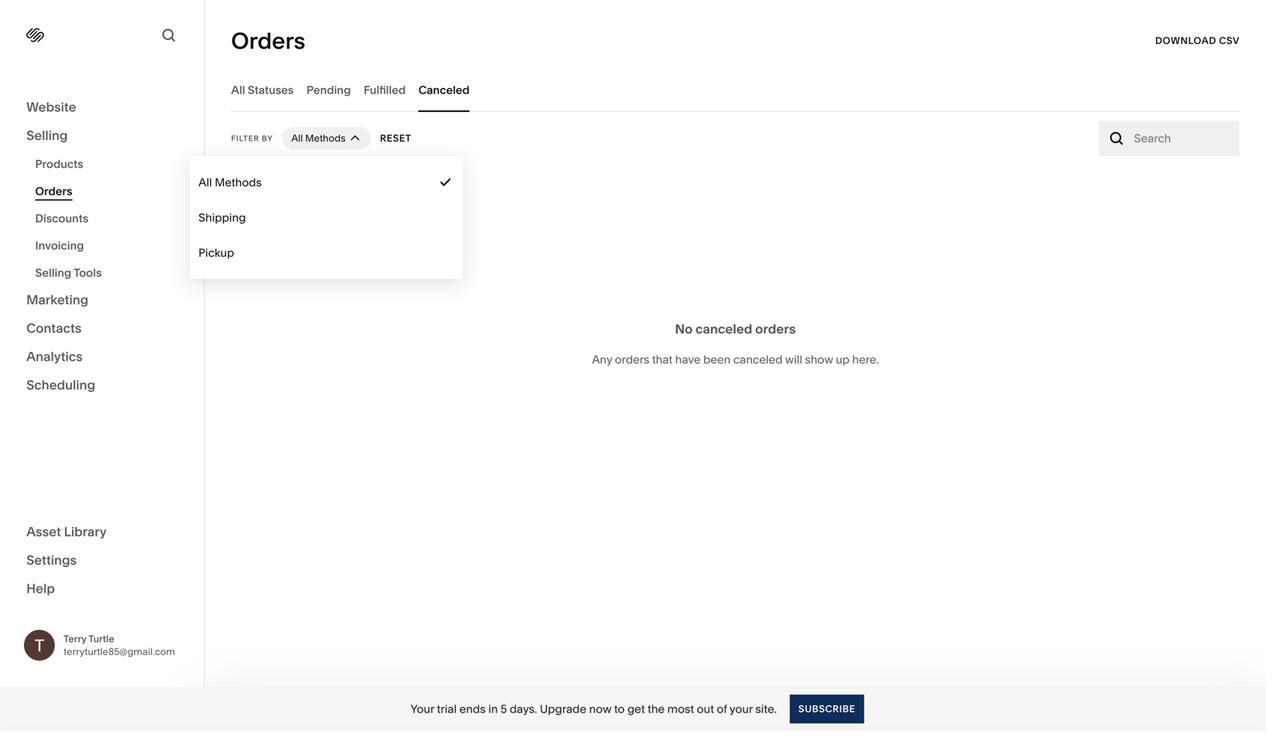 Task type: vqa. For each thing, say whether or not it's contained in the screenshot.
bold
no



Task type: describe. For each thing, give the bounding box(es) containing it.
up
[[836, 353, 850, 366]]

subscribe
[[799, 703, 856, 715]]

pending
[[307, 83, 351, 97]]

been
[[704, 353, 731, 366]]

1 vertical spatial canceled
[[734, 353, 783, 366]]

orders link
[[35, 178, 186, 205]]

contacts link
[[26, 320, 178, 338]]

that
[[652, 353, 673, 366]]

canceled button
[[419, 68, 470, 112]]

tab list containing all statuses
[[231, 68, 1240, 112]]

settings link
[[26, 552, 178, 570]]

filter by
[[231, 134, 273, 143]]

tools
[[74, 266, 102, 280]]

5
[[501, 703, 507, 716]]

download
[[1156, 35, 1217, 46]]

selling link
[[26, 127, 178, 146]]

statuses
[[248, 83, 294, 97]]

to
[[614, 703, 625, 716]]

website link
[[26, 98, 178, 117]]

1 vertical spatial all
[[291, 132, 303, 144]]

show
[[805, 353, 833, 366]]

most
[[668, 703, 694, 716]]

settings
[[26, 552, 77, 568]]

reset
[[380, 132, 412, 144]]

no canceled orders
[[675, 321, 796, 337]]

selling tools
[[35, 266, 102, 280]]

1 horizontal spatial orders
[[231, 27, 306, 54]]

selling for selling tools
[[35, 266, 71, 280]]

pending button
[[307, 68, 351, 112]]

download csv
[[1156, 35, 1240, 46]]

all inside button
[[231, 83, 245, 97]]

ends
[[460, 703, 486, 716]]

your
[[730, 703, 753, 716]]

1 vertical spatial methods
[[215, 176, 262, 189]]

2 vertical spatial all
[[199, 176, 212, 189]]

0 vertical spatial canceled
[[696, 321, 753, 337]]

Search field
[[1135, 130, 1231, 147]]

0 horizontal spatial orders
[[615, 353, 650, 366]]

download csv button
[[1156, 26, 1240, 55]]

invoicing
[[35, 239, 84, 252]]

products link
[[35, 150, 186, 178]]

asset
[[26, 524, 61, 540]]

terry
[[64, 633, 87, 645]]

contacts
[[26, 320, 82, 336]]

no
[[675, 321, 693, 337]]

asset library
[[26, 524, 107, 540]]

all statuses button
[[231, 68, 294, 112]]

filter
[[231, 134, 259, 143]]

scheduling
[[26, 377, 95, 393]]

marketing link
[[26, 291, 178, 310]]

here.
[[853, 353, 879, 366]]

terryturtle85@gmail.com
[[64, 646, 175, 658]]

site.
[[756, 703, 777, 716]]

upgrade
[[540, 703, 587, 716]]

products
[[35, 157, 83, 171]]

selling for selling
[[26, 128, 68, 143]]

help link
[[26, 580, 55, 598]]

1 vertical spatial all methods
[[199, 176, 262, 189]]

discounts
[[35, 212, 88, 225]]

will
[[785, 353, 803, 366]]



Task type: locate. For each thing, give the bounding box(es) containing it.
all right by
[[291, 132, 303, 144]]

library
[[64, 524, 107, 540]]

1 horizontal spatial methods
[[305, 132, 346, 144]]

methods down pending
[[305, 132, 346, 144]]

orders down products
[[35, 184, 72, 198]]

tab list
[[231, 68, 1240, 112]]

out
[[697, 703, 714, 716]]

all methods up shipping
[[199, 176, 262, 189]]

any orders that have been canceled will show up here.
[[592, 353, 879, 366]]

have
[[675, 353, 701, 366]]

days.
[[510, 703, 537, 716]]

in
[[489, 703, 498, 716]]

0 horizontal spatial all
[[199, 176, 212, 189]]

csv
[[1220, 35, 1240, 46]]

1 vertical spatial selling
[[35, 266, 71, 280]]

0 vertical spatial orders
[[755, 321, 796, 337]]

methods
[[305, 132, 346, 144], [215, 176, 262, 189]]

discounts link
[[35, 205, 186, 232]]

0 vertical spatial selling
[[26, 128, 68, 143]]

by
[[262, 134, 273, 143]]

get
[[628, 703, 645, 716]]

the
[[648, 703, 665, 716]]

0 horizontal spatial methods
[[215, 176, 262, 189]]

fulfilled
[[364, 83, 406, 97]]

all statuses
[[231, 83, 294, 97]]

0 vertical spatial methods
[[305, 132, 346, 144]]

canceled up been
[[696, 321, 753, 337]]

0 horizontal spatial all methods
[[199, 176, 262, 189]]

website
[[26, 99, 76, 115]]

canceled left will at the right
[[734, 353, 783, 366]]

selling
[[26, 128, 68, 143], [35, 266, 71, 280]]

orders
[[755, 321, 796, 337], [615, 353, 650, 366]]

1 horizontal spatial all methods
[[291, 132, 346, 144]]

scheduling link
[[26, 376, 178, 395]]

all methods down pending button
[[291, 132, 346, 144]]

terry turtle terryturtle85@gmail.com
[[64, 633, 175, 658]]

orders up will at the right
[[755, 321, 796, 337]]

2 horizontal spatial all
[[291, 132, 303, 144]]

any
[[592, 353, 612, 366]]

orders
[[231, 27, 306, 54], [35, 184, 72, 198]]

help
[[26, 581, 55, 596]]

0 vertical spatial all methods
[[291, 132, 346, 144]]

turtle
[[88, 633, 114, 645]]

methods up shipping
[[215, 176, 262, 189]]

1 vertical spatial orders
[[35, 184, 72, 198]]

analytics
[[26, 349, 83, 364]]

selling up the marketing
[[35, 266, 71, 280]]

canceled
[[419, 83, 470, 97]]

invoicing link
[[35, 232, 186, 259]]

0 vertical spatial orders
[[231, 27, 306, 54]]

shipping
[[199, 211, 246, 224]]

orders up statuses
[[231, 27, 306, 54]]

0 horizontal spatial orders
[[35, 184, 72, 198]]

all
[[231, 83, 245, 97], [291, 132, 303, 144], [199, 176, 212, 189]]

1 horizontal spatial orders
[[755, 321, 796, 337]]

0 vertical spatial all
[[231, 83, 245, 97]]

marketing
[[26, 292, 88, 308]]

analytics link
[[26, 348, 178, 367]]

all methods
[[291, 132, 346, 144], [199, 176, 262, 189]]

of
[[717, 703, 727, 716]]

your trial ends in 5 days. upgrade now to get the most out of your site.
[[411, 703, 777, 716]]

1 vertical spatial orders
[[615, 353, 650, 366]]

now
[[589, 703, 612, 716]]

asset library link
[[26, 523, 178, 542]]

all up shipping
[[199, 176, 212, 189]]

subscribe button
[[790, 695, 865, 724]]

trial
[[437, 703, 457, 716]]

canceled
[[696, 321, 753, 337], [734, 353, 783, 366]]

reset button
[[380, 124, 412, 153]]

selling tools link
[[35, 259, 186, 286]]

fulfilled button
[[364, 68, 406, 112]]

all left statuses
[[231, 83, 245, 97]]

orders right 'any'
[[615, 353, 650, 366]]

1 horizontal spatial all
[[231, 83, 245, 97]]

pickup
[[199, 246, 234, 260]]

selling down website
[[26, 128, 68, 143]]

your
[[411, 703, 434, 716]]



